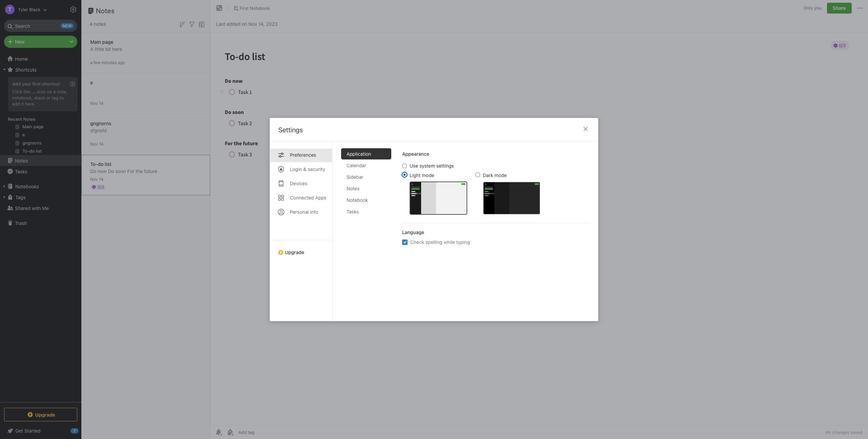 Task type: vqa. For each thing, say whether or not it's contained in the screenshot.
option group containing Use system settings
yes



Task type: describe. For each thing, give the bounding box(es) containing it.
check spelling while typing
[[411, 239, 470, 245]]

settings
[[279, 126, 303, 134]]

notebook tab
[[341, 194, 392, 206]]

2023
[[266, 21, 278, 27]]

for
[[127, 168, 135, 174]]

option group containing use system settings
[[402, 163, 541, 215]]

shortcut
[[42, 81, 60, 87]]

connected
[[290, 195, 314, 201]]

tasks button
[[0, 166, 81, 177]]

group containing add your first shortcut
[[0, 75, 81, 158]]

mode for light mode
[[422, 172, 435, 178]]

settings
[[437, 163, 454, 169]]

bit
[[105, 46, 111, 52]]

with
[[32, 205, 41, 211]]

ago
[[118, 60, 125, 65]]

first notebook
[[240, 5, 270, 11]]

notes inside note list element
[[96, 7, 115, 15]]

personal info
[[290, 209, 319, 215]]

login & security
[[290, 166, 326, 172]]

Check spelling while typing checkbox
[[402, 239, 408, 245]]

to-
[[90, 161, 98, 167]]

only
[[804, 5, 814, 11]]

apps
[[315, 195, 327, 201]]

little
[[95, 46, 104, 52]]

home link
[[0, 53, 81, 64]]

tag
[[52, 95, 58, 100]]

your
[[22, 81, 31, 87]]

notes
[[94, 21, 106, 27]]

a few minutes ago
[[90, 60, 125, 65]]

sfgnsfd
[[90, 127, 107, 133]]

click the ...
[[12, 89, 36, 94]]

list
[[105, 161, 111, 167]]

light
[[410, 172, 421, 178]]

on inside note window element
[[242, 21, 247, 27]]

tags button
[[0, 192, 81, 203]]

check
[[411, 239, 425, 245]]

edited
[[227, 21, 241, 27]]

...
[[31, 89, 36, 94]]

notebook inside button
[[250, 5, 270, 11]]

add
[[12, 81, 21, 87]]

a inside icon on a note, notebook, stack or tag to add it here.
[[53, 89, 56, 94]]

&
[[303, 166, 307, 172]]

to-do list do now do soon for the future
[[90, 161, 157, 174]]

icon
[[37, 89, 46, 94]]

nov 14 for gngnsrns
[[90, 141, 103, 146]]

1 do from the left
[[90, 168, 96, 174]]

expand note image
[[215, 4, 224, 12]]

share
[[833, 5, 847, 11]]

the inside "group"
[[24, 89, 30, 94]]

add your first shortcut
[[12, 81, 60, 87]]

a inside note list element
[[90, 60, 93, 65]]

expand notebooks image
[[2, 184, 7, 189]]

mode for dark mode
[[495, 172, 507, 178]]

on inside icon on a note, notebook, stack or tag to add it here.
[[47, 89, 52, 94]]

tags
[[15, 194, 26, 200]]

soon
[[115, 168, 126, 174]]

new
[[15, 39, 25, 44]]

icon on a note, notebook, stack or tag to add it here.
[[12, 89, 67, 106]]

dark
[[483, 172, 494, 178]]

shared with me link
[[0, 203, 81, 213]]

notebook inside tab
[[347, 197, 368, 203]]

close image
[[582, 125, 590, 133]]

nov down the sfgnsfd
[[90, 141, 98, 146]]

sidebar
[[347, 174, 364, 180]]

saved
[[851, 430, 863, 435]]

spelling
[[426, 239, 443, 245]]

4 notes
[[90, 21, 106, 27]]

use system settings
[[410, 163, 454, 169]]

connected apps
[[290, 195, 327, 201]]

light mode
[[410, 172, 435, 178]]

tasks inside tab
[[347, 209, 359, 214]]

3 nov 14 from the top
[[90, 177, 103, 182]]

use
[[410, 163, 418, 169]]

nov down the e
[[90, 101, 98, 106]]

now
[[98, 168, 107, 174]]

14 for gngnsrns
[[99, 141, 103, 146]]

Note Editor text field
[[211, 33, 869, 425]]

note window element
[[211, 0, 869, 439]]

or
[[46, 95, 51, 100]]

trash
[[15, 220, 27, 226]]

you
[[815, 5, 822, 11]]

all changes saved
[[826, 430, 863, 435]]

settings image
[[69, 5, 77, 14]]

home
[[15, 56, 28, 62]]

14,
[[259, 21, 265, 27]]

devices
[[290, 181, 308, 186]]

calendar tab
[[341, 160, 392, 171]]

3 14 from the top
[[99, 177, 103, 182]]

here
[[112, 46, 122, 52]]

4
[[90, 21, 93, 27]]



Task type: locate. For each thing, give the bounding box(es) containing it.
a up tag
[[53, 89, 56, 94]]

0 vertical spatial 14
[[99, 101, 103, 106]]

add a reminder image
[[215, 428, 223, 436]]

1 vertical spatial nov 14
[[90, 141, 103, 146]]

few
[[94, 60, 101, 65]]

14 up "0/3"
[[99, 177, 103, 182]]

dark mode
[[483, 172, 507, 178]]

changes
[[833, 430, 850, 435]]

while
[[444, 239, 455, 245]]

shortcuts button
[[0, 64, 81, 75]]

notes inside "group"
[[23, 116, 36, 122]]

do
[[90, 168, 96, 174], [108, 168, 114, 174]]

tab list for application
[[270, 142, 333, 321]]

0 vertical spatial on
[[242, 21, 247, 27]]

tasks down the notebook tab
[[347, 209, 359, 214]]

nov 14 up gngnsrns on the left top of the page
[[90, 101, 103, 106]]

page
[[102, 39, 113, 45]]

0 horizontal spatial tab list
[[270, 142, 333, 321]]

system
[[420, 163, 435, 169]]

preferences
[[290, 152, 316, 158]]

2 do from the left
[[108, 168, 114, 174]]

1 vertical spatial tasks
[[347, 209, 359, 214]]

recent notes
[[8, 116, 36, 122]]

language
[[402, 229, 425, 235]]

notebook,
[[12, 95, 33, 100]]

2 vertical spatial nov 14
[[90, 177, 103, 182]]

tree
[[0, 53, 81, 402]]

0 horizontal spatial mode
[[422, 172, 435, 178]]

shared with me
[[15, 205, 49, 211]]

sidebar tab
[[341, 171, 392, 183]]

1 horizontal spatial on
[[242, 21, 247, 27]]

nov up "0/3"
[[90, 177, 98, 182]]

a
[[90, 46, 93, 52]]

14 for e
[[99, 101, 103, 106]]

first
[[240, 5, 249, 11]]

0 vertical spatial tasks
[[15, 168, 27, 174]]

a left "few"
[[90, 60, 93, 65]]

application tab
[[341, 148, 392, 159]]

0 horizontal spatial notebook
[[250, 5, 270, 11]]

the inside to-do list do now do soon for the future
[[136, 168, 143, 174]]

14 up gngnsrns on the left top of the page
[[99, 101, 103, 106]]

1 vertical spatial upgrade button
[[4, 408, 77, 421]]

0 vertical spatial notebook
[[250, 5, 270, 11]]

e
[[90, 80, 93, 85]]

0 vertical spatial a
[[90, 60, 93, 65]]

upgrade button
[[270, 240, 333, 258], [4, 408, 77, 421]]

0 horizontal spatial the
[[24, 89, 30, 94]]

1 horizontal spatial upgrade button
[[270, 240, 333, 258]]

notebook right first
[[250, 5, 270, 11]]

0 horizontal spatial upgrade
[[35, 412, 55, 418]]

shared
[[15, 205, 30, 211]]

all
[[826, 430, 831, 435]]

1 horizontal spatial a
[[90, 60, 93, 65]]

0 vertical spatial upgrade button
[[270, 240, 333, 258]]

0 vertical spatial nov 14
[[90, 101, 103, 106]]

1 horizontal spatial tab list
[[341, 148, 397, 321]]

stack
[[34, 95, 45, 100]]

14
[[99, 101, 103, 106], [99, 141, 103, 146], [99, 177, 103, 182]]

1 mode from the left
[[422, 172, 435, 178]]

Light mode radio
[[402, 172, 407, 177]]

1 vertical spatial upgrade
[[35, 412, 55, 418]]

nov inside note window element
[[249, 21, 257, 27]]

tab list
[[270, 142, 333, 321], [341, 148, 397, 321]]

minutes
[[102, 60, 117, 65]]

calendar
[[347, 163, 366, 168]]

1 14 from the top
[[99, 101, 103, 106]]

me
[[42, 205, 49, 211]]

notes up notes
[[96, 7, 115, 15]]

note list element
[[81, 0, 211, 439]]

0 horizontal spatial tasks
[[15, 168, 27, 174]]

nov 14 up "0/3"
[[90, 177, 103, 182]]

0 horizontal spatial upgrade button
[[4, 408, 77, 421]]

notebooks link
[[0, 181, 81, 192]]

a
[[90, 60, 93, 65], [53, 89, 56, 94]]

1 vertical spatial the
[[136, 168, 143, 174]]

it
[[21, 101, 24, 106]]

2 mode from the left
[[495, 172, 507, 178]]

application
[[347, 151, 371, 157]]

tasks
[[15, 168, 27, 174], [347, 209, 359, 214]]

2 14 from the top
[[99, 141, 103, 146]]

do
[[98, 161, 104, 167]]

shortcuts
[[15, 67, 37, 72]]

0 vertical spatial the
[[24, 89, 30, 94]]

tab list for appearance
[[341, 148, 397, 321]]

add
[[12, 101, 20, 106]]

1 vertical spatial a
[[53, 89, 56, 94]]

the left ...
[[24, 89, 30, 94]]

gngnsrns sfgnsfd
[[90, 120, 111, 133]]

the
[[24, 89, 30, 94], [136, 168, 143, 174]]

1 horizontal spatial notebook
[[347, 197, 368, 203]]

add tag image
[[226, 428, 234, 436]]

first
[[32, 81, 41, 87]]

1 horizontal spatial upgrade
[[285, 249, 304, 255]]

nov 14 for e
[[90, 101, 103, 106]]

0 horizontal spatial do
[[90, 168, 96, 174]]

tab list containing application
[[341, 148, 397, 321]]

notes inside 'link'
[[15, 158, 28, 163]]

1 vertical spatial 14
[[99, 141, 103, 146]]

expand tags image
[[2, 194, 7, 200]]

on right "edited"
[[242, 21, 247, 27]]

option group
[[402, 163, 541, 215]]

notebook down notes tab
[[347, 197, 368, 203]]

the right for
[[136, 168, 143, 174]]

tree containing home
[[0, 53, 81, 402]]

1 vertical spatial notebook
[[347, 197, 368, 203]]

do down 'to-'
[[90, 168, 96, 174]]

tasks up notebooks
[[15, 168, 27, 174]]

1 horizontal spatial do
[[108, 168, 114, 174]]

future
[[144, 168, 157, 174]]

here.
[[25, 101, 35, 106]]

notes inside tab
[[347, 186, 360, 191]]

info
[[310, 209, 319, 215]]

1 nov 14 from the top
[[90, 101, 103, 106]]

Use system settings radio
[[402, 164, 407, 168]]

notes link
[[0, 155, 81, 166]]

14 down the sfgnsfd
[[99, 141, 103, 146]]

on up or
[[47, 89, 52, 94]]

2 nov 14 from the top
[[90, 141, 103, 146]]

click
[[12, 89, 22, 94]]

Dark mode radio
[[476, 172, 481, 177]]

last
[[216, 21, 225, 27]]

1 horizontal spatial the
[[136, 168, 143, 174]]

notes down sidebar
[[347, 186, 360, 191]]

tasks tab
[[341, 206, 392, 217]]

nov 14
[[90, 101, 103, 106], [90, 141, 103, 146], [90, 177, 103, 182]]

group
[[0, 75, 81, 158]]

note,
[[57, 89, 67, 94]]

notes up tasks "button"
[[15, 158, 28, 163]]

main
[[90, 39, 101, 45]]

notebook
[[250, 5, 270, 11], [347, 197, 368, 203]]

only you
[[804, 5, 822, 11]]

1 horizontal spatial tasks
[[347, 209, 359, 214]]

typing
[[457, 239, 470, 245]]

2 vertical spatial 14
[[99, 177, 103, 182]]

trash link
[[0, 218, 81, 228]]

nov 14 down the sfgnsfd
[[90, 141, 103, 146]]

1 vertical spatial on
[[47, 89, 52, 94]]

share button
[[828, 3, 852, 14]]

personal
[[290, 209, 309, 215]]

nov left 14, at top left
[[249, 21, 257, 27]]

security
[[308, 166, 326, 172]]

main page a little bit here
[[90, 39, 122, 52]]

notes tab
[[341, 183, 392, 194]]

tasks inside "button"
[[15, 168, 27, 174]]

on
[[242, 21, 247, 27], [47, 89, 52, 94]]

recent
[[8, 116, 22, 122]]

None search field
[[9, 20, 73, 32]]

0 vertical spatial upgrade
[[285, 249, 304, 255]]

Search text field
[[9, 20, 73, 32]]

new button
[[4, 36, 77, 48]]

mode
[[422, 172, 435, 178], [495, 172, 507, 178]]

notebooks
[[15, 183, 39, 189]]

tab list containing preferences
[[270, 142, 333, 321]]

0/3
[[98, 184, 104, 190]]

to
[[60, 95, 64, 100]]

mode right dark
[[495, 172, 507, 178]]

1 horizontal spatial mode
[[495, 172, 507, 178]]

do down 'list'
[[108, 168, 114, 174]]

first notebook button
[[231, 3, 273, 13]]

0 horizontal spatial a
[[53, 89, 56, 94]]

notes right recent
[[23, 116, 36, 122]]

mode down system
[[422, 172, 435, 178]]

0 horizontal spatial on
[[47, 89, 52, 94]]



